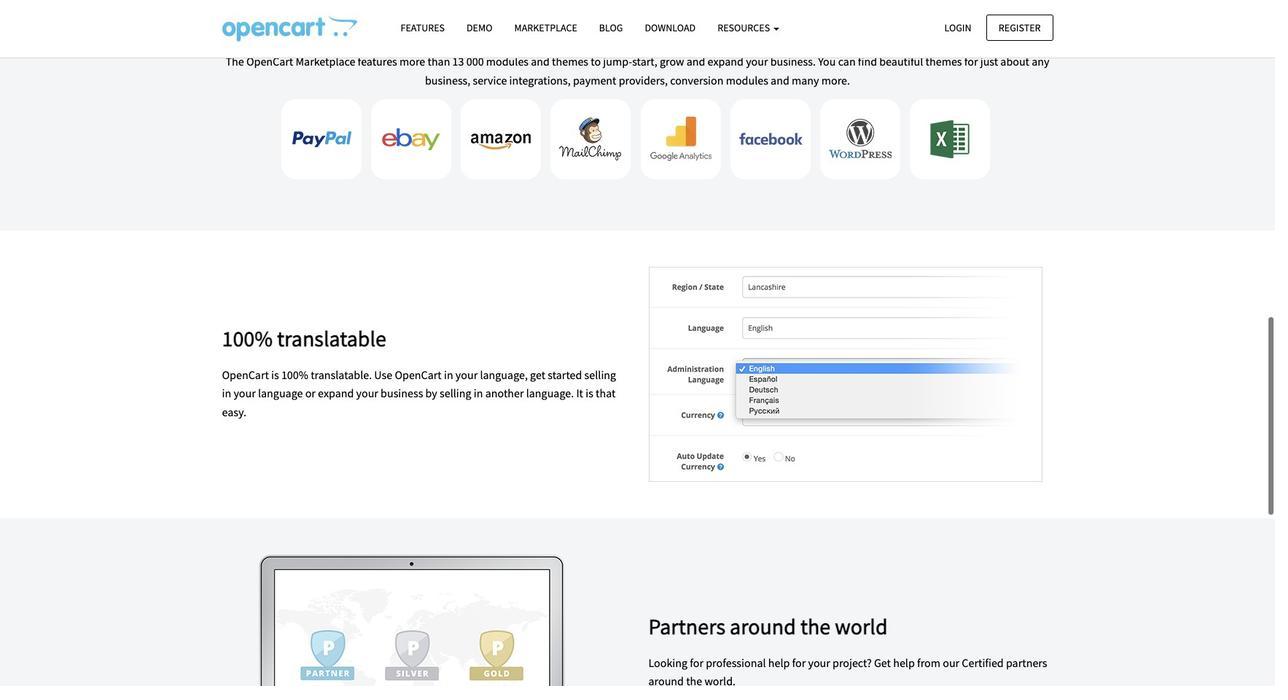 Task type: locate. For each thing, give the bounding box(es) containing it.
opencart up the by
[[395, 367, 442, 382]]

0 horizontal spatial themes
[[552, 54, 589, 69]]

help right get
[[893, 655, 915, 670]]

expand up conversion
[[708, 54, 744, 69]]

paypal image
[[281, 99, 362, 179]]

expand for 100% translatable
[[318, 386, 354, 401]]

payment
[[573, 73, 617, 87]]

world.
[[705, 674, 736, 686]]

marketplace up start,
[[582, 11, 694, 39]]

marketplace up integrations,
[[514, 21, 577, 34]]

in up easy.
[[222, 386, 231, 401]]

your
[[746, 54, 768, 69], [456, 367, 478, 382], [234, 386, 256, 401], [356, 386, 378, 401], [808, 655, 830, 670]]

expand down translatable.
[[318, 386, 354, 401]]

for inside the opencart marketplace features more than 13 000 modules and themes to jump-start, grow and expand your business. you can find beautiful themes for just about any business, service integrations, payment providers, conversion modules and many more.
[[965, 54, 978, 69]]

is right it
[[586, 386, 593, 401]]

is
[[271, 367, 279, 382], [586, 386, 593, 401]]

in left language,
[[444, 367, 453, 382]]

started
[[548, 367, 582, 382]]

1 horizontal spatial expand
[[708, 54, 744, 69]]

1 horizontal spatial 100%
[[281, 367, 308, 382]]

selling
[[585, 367, 616, 382], [440, 386, 472, 401]]

0 vertical spatial modules
[[486, 54, 529, 69]]

1 help from the left
[[768, 655, 790, 670]]

professional
[[706, 655, 766, 670]]

service
[[473, 73, 507, 87]]

0 vertical spatial expand
[[708, 54, 744, 69]]

1 vertical spatial the
[[686, 674, 702, 686]]

1 vertical spatial 100%
[[281, 367, 308, 382]]

language
[[258, 386, 303, 401]]

the left world. on the bottom right of the page
[[686, 674, 702, 686]]

the
[[801, 612, 831, 640], [686, 674, 702, 686]]

marketplace down opencart - features image
[[296, 54, 355, 69]]

help down 'partners around the world'
[[768, 655, 790, 670]]

is up language
[[271, 367, 279, 382]]

0 horizontal spatial around
[[649, 674, 684, 686]]

than
[[428, 54, 450, 69]]

marketplace
[[582, 11, 694, 39], [514, 21, 577, 34], [296, 54, 355, 69]]

you
[[818, 54, 836, 69]]

modules right conversion
[[726, 73, 769, 87]]

modules up service
[[486, 54, 529, 69]]

themes down login link
[[926, 54, 962, 69]]

expand
[[708, 54, 744, 69], [318, 386, 354, 401]]

for left 'just'
[[965, 54, 978, 69]]

2 horizontal spatial in
[[474, 386, 483, 401]]

opencart - features image
[[222, 15, 357, 42]]

0 horizontal spatial is
[[271, 367, 279, 382]]

partners
[[649, 612, 726, 640]]

0 vertical spatial around
[[730, 612, 796, 640]]

your left 'project?'
[[808, 655, 830, 670]]

blog
[[599, 21, 623, 34]]

partners around the world
[[649, 612, 888, 640]]

your inside the opencart marketplace features more than 13 000 modules and themes to jump-start, grow and expand your business. you can find beautiful themes for just about any business, service integrations, payment providers, conversion modules and many more.
[[746, 54, 768, 69]]

login link
[[932, 14, 984, 41]]

modules
[[486, 54, 529, 69], [726, 73, 769, 87]]

your down resources link
[[746, 54, 768, 69]]

opencart
[[246, 54, 293, 69], [222, 367, 269, 382], [395, 367, 442, 382]]

business.
[[771, 54, 816, 69]]

100% translatable
[[222, 324, 386, 352]]

around down looking
[[649, 674, 684, 686]]

easy.
[[222, 405, 246, 419]]

integrations,
[[509, 73, 571, 87]]

1 vertical spatial is
[[586, 386, 593, 401]]

your inside looking for professional help for your project? get help from our certified partners around the world.
[[808, 655, 830, 670]]

use
[[374, 367, 393, 382]]

1 vertical spatial expand
[[318, 386, 354, 401]]

or
[[305, 386, 316, 401]]

2 themes from the left
[[926, 54, 962, 69]]

0 horizontal spatial for
[[690, 655, 704, 670]]

your left language,
[[456, 367, 478, 382]]

1 horizontal spatial in
[[444, 367, 453, 382]]

partners
[[1006, 655, 1048, 670]]

opencart is 100% translatable. use opencart in your language, get started selling in your language or expand your business by selling in another language. it is that easy.
[[222, 367, 616, 419]]

expand inside the opencart marketplace features more than 13 000 modules and themes to jump-start, grow and expand your business. you can find beautiful themes for just about any business, service integrations, payment providers, conversion modules and many more.
[[708, 54, 744, 69]]

100% inside opencart is 100% translatable. use opencart in your language, get started selling in your language or expand your business by selling in another language. it is that easy.
[[281, 367, 308, 382]]

and up integrations,
[[531, 54, 550, 69]]

for right looking
[[690, 655, 704, 670]]

1 horizontal spatial modules
[[726, 73, 769, 87]]

and down business.
[[771, 73, 790, 87]]

selling up that
[[585, 367, 616, 382]]

1 horizontal spatial marketplace
[[514, 21, 577, 34]]

around
[[730, 612, 796, 640], [649, 674, 684, 686]]

0 horizontal spatial in
[[222, 386, 231, 401]]

the left world
[[801, 612, 831, 640]]

language.
[[526, 386, 574, 401]]

download link
[[634, 15, 707, 41]]

in left another
[[474, 386, 483, 401]]

can
[[838, 54, 856, 69]]

2 horizontal spatial for
[[965, 54, 978, 69]]

for down 'partners around the world'
[[792, 655, 806, 670]]

0 horizontal spatial expand
[[318, 386, 354, 401]]

expand inside opencart is 100% translatable. use opencart in your language, get started selling in your language or expand your business by selling in another language. it is that easy.
[[318, 386, 354, 401]]

0 horizontal spatial marketplace
[[296, 54, 355, 69]]

1 horizontal spatial help
[[893, 655, 915, 670]]

help
[[768, 655, 790, 670], [893, 655, 915, 670]]

0 horizontal spatial 100%
[[222, 324, 273, 352]]

around up professional
[[730, 612, 796, 640]]

the opencart marketplace features more than 13 000 modules and themes to jump-start, grow and expand your business. you can find beautiful themes for just about any business, service integrations, payment providers, conversion modules and many more.
[[226, 54, 1050, 87]]

and up conversion
[[687, 54, 705, 69]]

opencart right the on the top left of the page
[[246, 54, 293, 69]]

amazon image
[[461, 99, 541, 179]]

google analytics image
[[641, 99, 721, 179]]

0 horizontal spatial modules
[[486, 54, 529, 69]]

0 vertical spatial the
[[801, 612, 831, 640]]

2 help from the left
[[893, 655, 915, 670]]

100%
[[222, 324, 273, 352], [281, 367, 308, 382]]

marketplace inside "link"
[[514, 21, 577, 34]]

in
[[444, 367, 453, 382], [222, 386, 231, 401], [474, 386, 483, 401]]

1 horizontal spatial themes
[[926, 54, 962, 69]]

start,
[[632, 54, 658, 69]]

beautiful
[[880, 54, 924, 69]]

selling right the by
[[440, 386, 472, 401]]

for
[[965, 54, 978, 69], [690, 655, 704, 670], [792, 655, 806, 670]]

themes left to
[[552, 54, 589, 69]]

and
[[531, 54, 550, 69], [687, 54, 705, 69], [771, 73, 790, 87]]

1 horizontal spatial around
[[730, 612, 796, 640]]

000
[[467, 54, 484, 69]]

register
[[999, 21, 1041, 34]]

0 horizontal spatial help
[[768, 655, 790, 670]]

0 vertical spatial selling
[[585, 367, 616, 382]]

1 horizontal spatial for
[[792, 655, 806, 670]]

0 horizontal spatial the
[[686, 674, 702, 686]]

1 vertical spatial selling
[[440, 386, 472, 401]]

1 vertical spatial around
[[649, 674, 684, 686]]

themes
[[552, 54, 589, 69], [926, 54, 962, 69]]

0 vertical spatial 100%
[[222, 324, 273, 352]]

looking
[[649, 655, 688, 670]]



Task type: describe. For each thing, give the bounding box(es) containing it.
partners around the world image
[[222, 555, 599, 686]]

100% translatable image
[[649, 267, 1042, 482]]

download
[[645, 21, 696, 34]]

mailchimp image
[[551, 99, 631, 179]]

ebay image
[[371, 99, 451, 179]]

1 themes from the left
[[552, 54, 589, 69]]

more
[[400, 54, 425, 69]]

0 horizontal spatial selling
[[440, 386, 472, 401]]

project?
[[833, 655, 872, 670]]

grow
[[660, 54, 684, 69]]

demo link
[[456, 15, 504, 41]]

facebook image
[[731, 99, 811, 179]]

1 horizontal spatial the
[[801, 612, 831, 640]]

get
[[874, 655, 891, 670]]

excel image
[[910, 99, 990, 179]]

business
[[381, 386, 423, 401]]

around inside looking for professional help for your project? get help from our certified partners around the world.
[[649, 674, 684, 686]]

any
[[1032, 54, 1050, 69]]

many
[[792, 73, 819, 87]]

looking for professional help for your project? get help from our certified partners around the world.
[[649, 655, 1048, 686]]

get
[[530, 367, 546, 382]]

that
[[596, 386, 616, 401]]

word press image
[[820, 99, 901, 179]]

expand for marketplace
[[708, 54, 744, 69]]

your up easy.
[[234, 386, 256, 401]]

translatable.
[[311, 367, 372, 382]]

language,
[[480, 367, 528, 382]]

login
[[945, 21, 972, 34]]

by
[[426, 386, 437, 401]]

13
[[453, 54, 464, 69]]

features
[[401, 21, 445, 34]]

your down use
[[356, 386, 378, 401]]

1 horizontal spatial and
[[687, 54, 705, 69]]

just
[[981, 54, 998, 69]]

opencart up easy.
[[222, 367, 269, 382]]

translatable
[[277, 324, 386, 352]]

opencart inside the opencart marketplace features more than 13 000 modules and themes to jump-start, grow and expand your business. you can find beautiful themes for just about any business, service integrations, payment providers, conversion modules and many more.
[[246, 54, 293, 69]]

business,
[[425, 73, 471, 87]]

to
[[591, 54, 601, 69]]

from
[[917, 655, 941, 670]]

the inside looking for professional help for your project? get help from our certified partners around the world.
[[686, 674, 702, 686]]

1 vertical spatial modules
[[726, 73, 769, 87]]

register link
[[987, 14, 1053, 41]]

demo
[[467, 21, 493, 34]]

2 horizontal spatial and
[[771, 73, 790, 87]]

0 horizontal spatial and
[[531, 54, 550, 69]]

0 vertical spatial is
[[271, 367, 279, 382]]

features
[[358, 54, 397, 69]]

2 horizontal spatial marketplace
[[582, 11, 694, 39]]

1 horizontal spatial selling
[[585, 367, 616, 382]]

certified
[[962, 655, 1004, 670]]

more.
[[822, 73, 850, 87]]

jump-
[[603, 54, 632, 69]]

world
[[835, 612, 888, 640]]

1 horizontal spatial is
[[586, 386, 593, 401]]

conversion
[[670, 73, 724, 87]]

resources
[[718, 21, 772, 34]]

about
[[1001, 54, 1030, 69]]

features link
[[390, 15, 456, 41]]

providers,
[[619, 73, 668, 87]]

another
[[485, 386, 524, 401]]

resources link
[[707, 15, 790, 41]]

marketplace inside the opencart marketplace features more than 13 000 modules and themes to jump-start, grow and expand your business. you can find beautiful themes for just about any business, service integrations, payment providers, conversion modules and many more.
[[296, 54, 355, 69]]

marketplace link
[[504, 15, 588, 41]]

the
[[226, 54, 244, 69]]

blog link
[[588, 15, 634, 41]]

it
[[576, 386, 583, 401]]

our
[[943, 655, 960, 670]]

find
[[858, 54, 877, 69]]



Task type: vqa. For each thing, say whether or not it's contained in the screenshot.
adding
no



